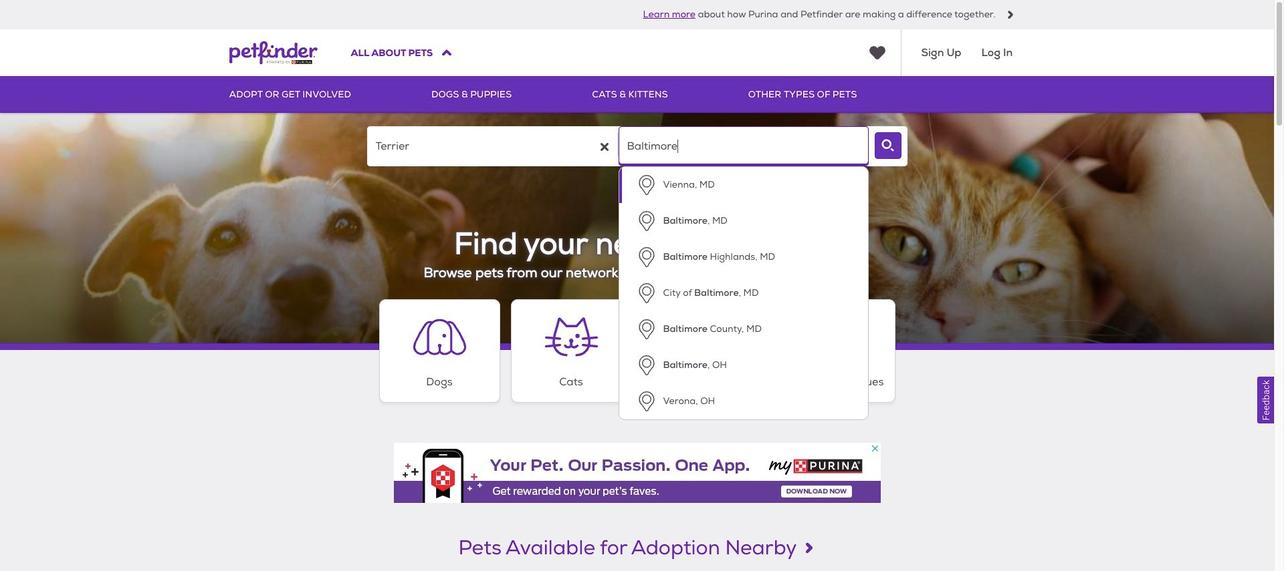 Task type: describe. For each thing, give the bounding box(es) containing it.
Enter City, State, or ZIP text field
[[618, 126, 869, 167]]

location search suggestions list box
[[618, 167, 869, 421]]

advertisement element
[[394, 443, 881, 503]]

petfinder logo image
[[229, 29, 317, 76]]

9c2b2 image
[[1007, 11, 1015, 19]]

primary element
[[229, 76, 1045, 113]]



Task type: vqa. For each thing, say whether or not it's contained in the screenshot.
location search suggestions list box
yes



Task type: locate. For each thing, give the bounding box(es) containing it.
Search Terrier, Kitten, etc. text field
[[367, 126, 617, 167]]



